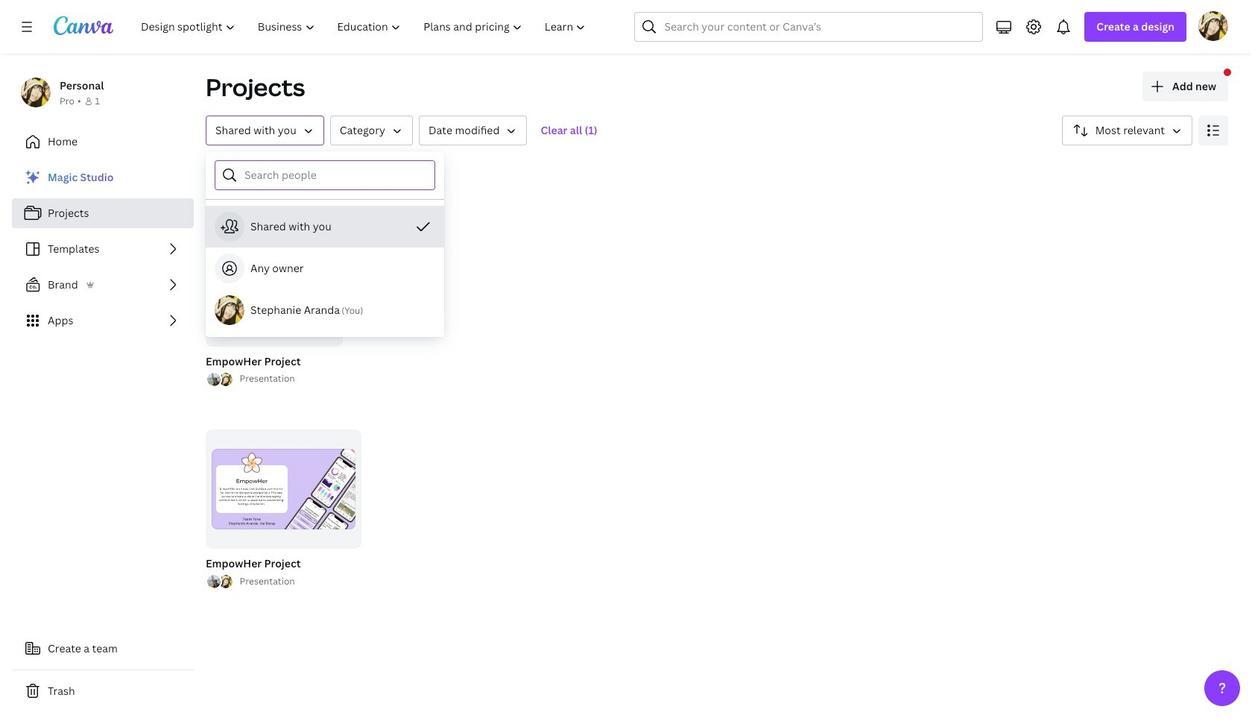 Task type: vqa. For each thing, say whether or not it's contained in the screenshot.
The 'Images'
no



Task type: locate. For each thing, give the bounding box(es) containing it.
list box
[[206, 206, 444, 331]]

top level navigation element
[[131, 12, 599, 42]]

1 vertical spatial list
[[206, 371, 234, 388]]

Category button
[[330, 116, 413, 145]]

3 option from the top
[[206, 289, 444, 331]]

Search people search field
[[245, 161, 426, 189]]

option
[[206, 206, 444, 248], [206, 248, 444, 289], [206, 289, 444, 331]]

2 option from the top
[[206, 248, 444, 289]]

list
[[12, 163, 194, 336], [206, 371, 234, 388], [206, 574, 234, 590]]

group
[[203, 241, 343, 388], [206, 241, 343, 347], [203, 430, 361, 590], [206, 430, 361, 549]]

0 vertical spatial list
[[12, 163, 194, 336]]

None search field
[[635, 12, 984, 42]]



Task type: describe. For each thing, give the bounding box(es) containing it.
2 vertical spatial list
[[206, 574, 234, 590]]

stephanie aranda image
[[1199, 11, 1229, 41]]

Owner button
[[206, 116, 324, 145]]

Date modified button
[[419, 116, 528, 145]]

Search search field
[[665, 13, 954, 41]]

Sort by button
[[1063, 116, 1193, 145]]

1 option from the top
[[206, 206, 444, 248]]



